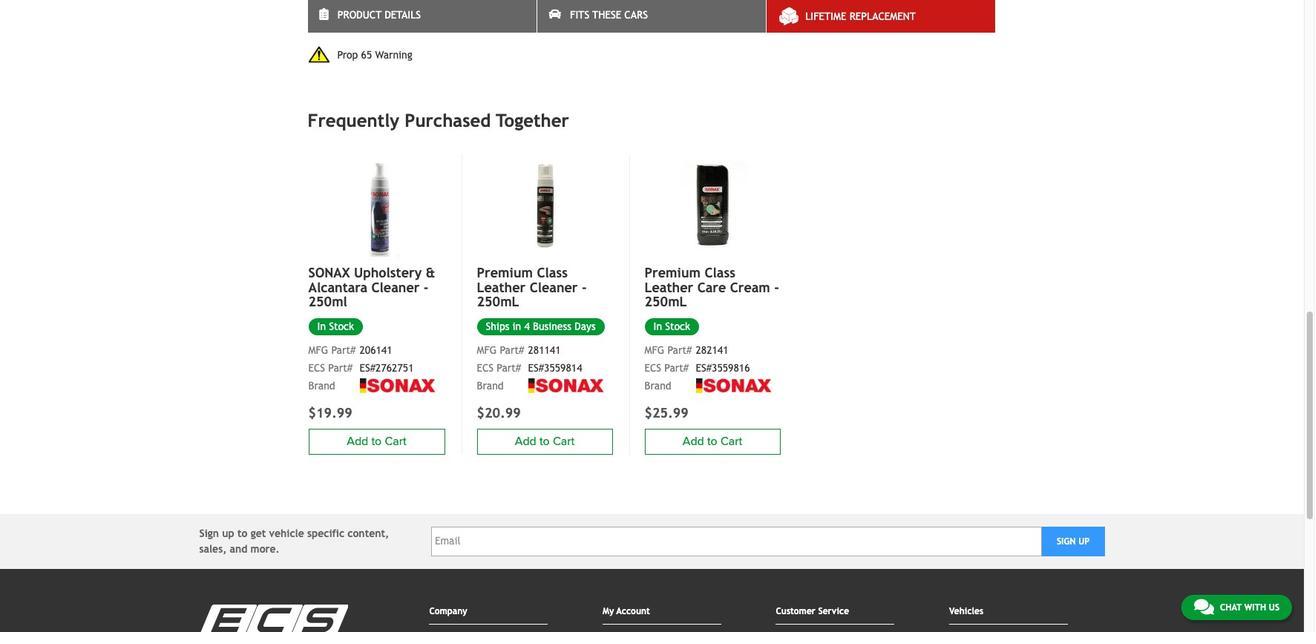 Task type: describe. For each thing, give the bounding box(es) containing it.
add for $19.99
[[347, 435, 368, 449]]

add for $20.99
[[515, 435, 537, 449]]

days
[[575, 321, 596, 333]]

fits these cars
[[570, 9, 648, 21]]

es#2762751
[[360, 362, 414, 374]]

chat with us
[[1220, 603, 1280, 613]]

warning
[[375, 49, 413, 61]]

ecs tuning image
[[199, 605, 348, 632]]

es#3559816
[[696, 362, 750, 374]]

ships
[[486, 321, 509, 333]]

more.
[[251, 543, 280, 555]]

premium class leather cleaner - 250ml image
[[477, 154, 613, 256]]

premium for cleaner
[[477, 265, 533, 280]]

replacement
[[850, 10, 916, 22]]

these
[[593, 9, 621, 21]]

&
[[426, 265, 435, 280]]

ecs for $25.99
[[645, 362, 661, 374]]

in stock for 250ml
[[317, 321, 354, 333]]

prop 65 warning image
[[308, 46, 330, 63]]

mfg for premium class leather care cream - 250ml
[[645, 344, 665, 356]]

65
[[361, 49, 372, 61]]

with
[[1245, 603, 1266, 613]]

- inside 'premium class leather cleaner - 250ml'
[[582, 279, 587, 295]]

premium class leather care cream - 250ml
[[645, 265, 779, 310]]

premium class leather care cream - 250ml image
[[645, 154, 781, 256]]

chat
[[1220, 603, 1242, 613]]

mfg part# 282141 ecs part# es#3559816 brand
[[645, 344, 750, 392]]

stock for 250ml
[[665, 321, 690, 333]]

product
[[338, 9, 382, 21]]

brand for $20.99
[[477, 380, 504, 392]]

get
[[251, 528, 266, 540]]

add to cart button for $19.99
[[308, 429, 445, 455]]

leather for cleaner
[[477, 279, 526, 295]]

sales,
[[199, 543, 227, 555]]

prop 65 warning
[[337, 49, 413, 61]]

frequently
[[308, 110, 399, 131]]

to for $20.99
[[540, 435, 550, 449]]

prop
[[337, 49, 358, 61]]

my
[[603, 606, 614, 617]]

in
[[513, 321, 521, 333]]

fits these cars link
[[537, 0, 766, 33]]

sign for sign up to get vehicle specific content, sales, and more.
[[199, 528, 219, 540]]

es#3559814
[[528, 362, 582, 374]]

comments image
[[1194, 598, 1214, 616]]

up for sign up
[[1079, 537, 1090, 547]]

cart for $20.99
[[553, 435, 575, 449]]

cart for $25.99
[[721, 435, 742, 449]]

vehicle
[[269, 528, 304, 540]]

purchased
[[405, 110, 491, 131]]

premium class leather care cream - 250ml link
[[645, 265, 781, 310]]

premium class leather cleaner - 250ml link
[[477, 265, 613, 310]]

fits
[[570, 9, 590, 21]]

ecs for $19.99
[[308, 362, 325, 374]]

premium for care
[[645, 265, 701, 280]]

add to cart for $25.99
[[683, 435, 742, 449]]

ships in 4 business days
[[486, 321, 596, 333]]

250ml inside the premium class leather care cream - 250ml
[[645, 294, 687, 310]]

lifetime replacement link
[[767, 0, 996, 33]]

product details
[[338, 9, 421, 21]]

brand for $19.99
[[308, 380, 335, 392]]

service
[[818, 606, 849, 617]]



Task type: locate. For each thing, give the bounding box(es) containing it.
mfg inside mfg part# 282141 ecs part# es#3559816 brand
[[645, 344, 665, 356]]

class inside 'premium class leather cleaner - 250ml'
[[537, 265, 568, 280]]

stock up mfg part# 282141 ecs part# es#3559816 brand at bottom
[[665, 321, 690, 333]]

0 horizontal spatial -
[[424, 279, 429, 295]]

2 add to cart button from the left
[[477, 429, 613, 455]]

sonax image for $19.99
[[360, 379, 436, 394]]

business
[[533, 321, 571, 333]]

0 horizontal spatial premium
[[477, 265, 533, 280]]

1 horizontal spatial stock
[[665, 321, 690, 333]]

0 horizontal spatial cart
[[385, 435, 407, 449]]

3 add to cart from the left
[[683, 435, 742, 449]]

1 premium from the left
[[477, 265, 533, 280]]

1 horizontal spatial premium
[[645, 265, 701, 280]]

0 horizontal spatial 250ml
[[477, 294, 519, 310]]

alcantara
[[308, 279, 368, 295]]

3 sonax image from the left
[[696, 379, 772, 394]]

brand inside mfg part# 281141 ecs part# es#3559814 brand
[[477, 380, 504, 392]]

and
[[230, 543, 247, 555]]

1 add to cart button from the left
[[308, 429, 445, 455]]

- right upholstery
[[424, 279, 429, 295]]

2 stock from the left
[[665, 321, 690, 333]]

2 in stock from the left
[[654, 321, 690, 333]]

0 horizontal spatial up
[[222, 528, 234, 540]]

sign
[[199, 528, 219, 540], [1057, 537, 1076, 547]]

0 horizontal spatial stock
[[329, 321, 354, 333]]

Email email field
[[431, 527, 1042, 557]]

vehicles
[[949, 606, 984, 617]]

1 class from the left
[[537, 265, 568, 280]]

in stock for 250ml
[[654, 321, 690, 333]]

- up 'days'
[[582, 279, 587, 295]]

sonax image for $20.99
[[528, 379, 604, 394]]

mfg inside mfg part# 281141 ecs part# es#3559814 brand
[[477, 344, 497, 356]]

1 horizontal spatial up
[[1079, 537, 1090, 547]]

2 cart from the left
[[553, 435, 575, 449]]

$20.99
[[477, 405, 521, 421]]

0 horizontal spatial add
[[347, 435, 368, 449]]

ecs up $25.99
[[645, 362, 661, 374]]

brand up $19.99 at the left bottom of page
[[308, 380, 335, 392]]

brand
[[308, 380, 335, 392], [477, 380, 504, 392], [645, 380, 672, 392]]

sonax image
[[360, 379, 436, 394], [528, 379, 604, 394], [696, 379, 772, 394]]

leather left care
[[645, 279, 693, 295]]

2 cleaner from the left
[[530, 279, 578, 295]]

product details link
[[308, 0, 537, 33]]

add for $25.99
[[683, 435, 704, 449]]

2 horizontal spatial sonax image
[[696, 379, 772, 394]]

3 cart from the left
[[721, 435, 742, 449]]

cleaner left the &
[[372, 279, 420, 295]]

1 horizontal spatial cleaner
[[530, 279, 578, 295]]

leather
[[477, 279, 526, 295], [645, 279, 693, 295]]

1 horizontal spatial sonax image
[[528, 379, 604, 394]]

2 - from the left
[[582, 279, 587, 295]]

chat with us link
[[1182, 595, 1292, 621]]

3 - from the left
[[774, 279, 779, 295]]

add down $19.99 at the left bottom of page
[[347, 435, 368, 449]]

ecs for $20.99
[[477, 362, 494, 374]]

mfg for sonax upholstery & alcantara cleaner - 250ml
[[308, 344, 328, 356]]

brand inside mfg part# 282141 ecs part# es#3559816 brand
[[645, 380, 672, 392]]

250ml
[[477, 294, 519, 310], [645, 294, 687, 310]]

cream
[[730, 279, 770, 295]]

content,
[[348, 528, 389, 540]]

2 sonax image from the left
[[528, 379, 604, 394]]

sonax
[[308, 265, 350, 280]]

add to cart
[[347, 435, 407, 449], [515, 435, 575, 449], [683, 435, 742, 449]]

2 horizontal spatial add to cart
[[683, 435, 742, 449]]

2 in from the left
[[654, 321, 662, 333]]

leather inside the premium class leather care cream - 250ml
[[645, 279, 693, 295]]

2 horizontal spatial add
[[683, 435, 704, 449]]

add to cart button
[[308, 429, 445, 455], [477, 429, 613, 455], [645, 429, 781, 455]]

1 horizontal spatial add to cart button
[[477, 429, 613, 455]]

class for care
[[705, 265, 736, 280]]

up inside 'button'
[[1079, 537, 1090, 547]]

1 horizontal spatial class
[[705, 265, 736, 280]]

up inside sign up to get vehicle specific content, sales, and more.
[[222, 528, 234, 540]]

sign inside sign up to get vehicle specific content, sales, and more.
[[199, 528, 219, 540]]

add to cart down $20.99
[[515, 435, 575, 449]]

sign up button
[[1042, 527, 1105, 557]]

2 class from the left
[[705, 265, 736, 280]]

add to cart button down $20.99
[[477, 429, 613, 455]]

sign up
[[1057, 537, 1090, 547]]

mfg
[[308, 344, 328, 356], [477, 344, 497, 356], [645, 344, 665, 356]]

ecs
[[308, 362, 325, 374], [477, 362, 494, 374], [645, 362, 661, 374]]

mfg down ships
[[477, 344, 497, 356]]

2 horizontal spatial brand
[[645, 380, 672, 392]]

sonax image for $25.99
[[696, 379, 772, 394]]

class inside the premium class leather care cream - 250ml
[[705, 265, 736, 280]]

premium
[[477, 265, 533, 280], [645, 265, 701, 280]]

in stock up mfg part# 282141 ecs part# es#3559816 brand at bottom
[[654, 321, 690, 333]]

brand inside mfg part# 206141 ecs part# es#2762751 brand
[[308, 380, 335, 392]]

2 horizontal spatial cart
[[721, 435, 742, 449]]

lifetime
[[806, 10, 847, 22]]

0 horizontal spatial sign
[[199, 528, 219, 540]]

$25.99
[[645, 405, 689, 421]]

ecs down ships
[[477, 362, 494, 374]]

stock for 250ml
[[329, 321, 354, 333]]

ecs inside mfg part# 282141 ecs part# es#3559816 brand
[[645, 362, 661, 374]]

in stock down 250ml
[[317, 321, 354, 333]]

1 stock from the left
[[329, 321, 354, 333]]

details
[[385, 9, 421, 21]]

class for cleaner
[[537, 265, 568, 280]]

cleaner inside sonax upholstery & alcantara cleaner - 250ml
[[372, 279, 420, 295]]

1 sonax image from the left
[[360, 379, 436, 394]]

leather up ships
[[477, 279, 526, 295]]

to
[[371, 435, 382, 449], [540, 435, 550, 449], [707, 435, 718, 449], [238, 528, 248, 540]]

250ml left care
[[645, 294, 687, 310]]

3 ecs from the left
[[645, 362, 661, 374]]

ecs inside mfg part# 206141 ecs part# es#2762751 brand
[[308, 362, 325, 374]]

add to cart for $19.99
[[347, 435, 407, 449]]

1 in stock from the left
[[317, 321, 354, 333]]

1 add to cart from the left
[[347, 435, 407, 449]]

250ml inside 'premium class leather cleaner - 250ml'
[[477, 294, 519, 310]]

2 250ml from the left
[[645, 294, 687, 310]]

0 horizontal spatial leather
[[477, 279, 526, 295]]

- for &
[[424, 279, 429, 295]]

cleaner up business
[[530, 279, 578, 295]]

1 horizontal spatial -
[[582, 279, 587, 295]]

in for 250ml
[[654, 321, 662, 333]]

add to cart for $20.99
[[515, 435, 575, 449]]

mfg down 250ml
[[308, 344, 328, 356]]

brand up $20.99
[[477, 380, 504, 392]]

1 horizontal spatial ecs
[[477, 362, 494, 374]]

2 horizontal spatial -
[[774, 279, 779, 295]]

250ml
[[308, 294, 347, 310]]

1 - from the left
[[424, 279, 429, 295]]

281141
[[528, 344, 561, 356]]

1 leather from the left
[[477, 279, 526, 295]]

4
[[524, 321, 530, 333]]

sign up to get vehicle specific content, sales, and more.
[[199, 528, 389, 555]]

0 horizontal spatial add to cart
[[347, 435, 407, 449]]

add to cart button for $20.99
[[477, 429, 613, 455]]

up
[[222, 528, 234, 540], [1079, 537, 1090, 547]]

in up mfg part# 282141 ecs part# es#3559816 brand at bottom
[[654, 321, 662, 333]]

1 add from the left
[[347, 435, 368, 449]]

2 premium from the left
[[645, 265, 701, 280]]

2 horizontal spatial ecs
[[645, 362, 661, 374]]

2 horizontal spatial add to cart button
[[645, 429, 781, 455]]

1 horizontal spatial mfg
[[477, 344, 497, 356]]

lifetime replacement
[[806, 10, 916, 22]]

cleaner
[[372, 279, 420, 295], [530, 279, 578, 295]]

ecs up $19.99 at the left bottom of page
[[308, 362, 325, 374]]

1 horizontal spatial leather
[[645, 279, 693, 295]]

3 mfg from the left
[[645, 344, 665, 356]]

$19.99
[[308, 405, 352, 421]]

in
[[317, 321, 326, 333], [654, 321, 662, 333]]

ecs inside mfg part# 281141 ecs part# es#3559814 brand
[[477, 362, 494, 374]]

2 ecs from the left
[[477, 362, 494, 374]]

0 horizontal spatial add to cart button
[[308, 429, 445, 455]]

customer
[[776, 606, 816, 617]]

upholstery
[[354, 265, 422, 280]]

-
[[424, 279, 429, 295], [582, 279, 587, 295], [774, 279, 779, 295]]

206141
[[360, 344, 392, 356]]

250ml up ships
[[477, 294, 519, 310]]

0 horizontal spatial ecs
[[308, 362, 325, 374]]

to for $25.99
[[707, 435, 718, 449]]

premium inside 'premium class leather cleaner - 250ml'
[[477, 265, 533, 280]]

0 horizontal spatial in
[[317, 321, 326, 333]]

0 horizontal spatial in stock
[[317, 321, 354, 333]]

cleaner inside 'premium class leather cleaner - 250ml'
[[530, 279, 578, 295]]

sonax upholstery & alcantara cleaner - 250ml
[[308, 265, 435, 310]]

premium class leather cleaner - 250ml
[[477, 265, 587, 310]]

class up business
[[537, 265, 568, 280]]

2 mfg from the left
[[477, 344, 497, 356]]

sign for sign up
[[1057, 537, 1076, 547]]

282141
[[696, 344, 729, 356]]

1 horizontal spatial cart
[[553, 435, 575, 449]]

cart for $19.99
[[385, 435, 407, 449]]

1 mfg from the left
[[308, 344, 328, 356]]

sonax upholstery & alcantara cleaner - 250ml image
[[308, 154, 445, 257]]

cart
[[385, 435, 407, 449], [553, 435, 575, 449], [721, 435, 742, 449]]

in for 250ml
[[317, 321, 326, 333]]

customer service
[[776, 606, 849, 617]]

to inside sign up to get vehicle specific content, sales, and more.
[[238, 528, 248, 540]]

mfg inside mfg part# 206141 ecs part# es#2762751 brand
[[308, 344, 328, 356]]

stock down 250ml
[[329, 321, 354, 333]]

sign inside 'button'
[[1057, 537, 1076, 547]]

add to cart down $19.99 at the left bottom of page
[[347, 435, 407, 449]]

in down 250ml
[[317, 321, 326, 333]]

add to cart button down $25.99
[[645, 429, 781, 455]]

- inside sonax upholstery & alcantara cleaner - 250ml
[[424, 279, 429, 295]]

1 horizontal spatial in stock
[[654, 321, 690, 333]]

cars
[[625, 9, 648, 21]]

2 brand from the left
[[477, 380, 504, 392]]

company
[[429, 606, 467, 617]]

mfg left the 282141
[[645, 344, 665, 356]]

1 horizontal spatial 250ml
[[645, 294, 687, 310]]

1 horizontal spatial sign
[[1057, 537, 1076, 547]]

add to cart button for $25.99
[[645, 429, 781, 455]]

0 horizontal spatial cleaner
[[372, 279, 420, 295]]

2 add from the left
[[515, 435, 537, 449]]

0 horizontal spatial brand
[[308, 380, 335, 392]]

1 ecs from the left
[[308, 362, 325, 374]]

sonax image down es#3559814
[[528, 379, 604, 394]]

3 add from the left
[[683, 435, 704, 449]]

brand for $25.99
[[645, 380, 672, 392]]

class down premium class leather care cream - 250ml image
[[705, 265, 736, 280]]

1 horizontal spatial add
[[515, 435, 537, 449]]

to for $19.99
[[371, 435, 382, 449]]

mfg part# 281141 ecs part# es#3559814 brand
[[477, 344, 582, 392]]

leather inside 'premium class leather cleaner - 250ml'
[[477, 279, 526, 295]]

in stock
[[317, 321, 354, 333], [654, 321, 690, 333]]

0 horizontal spatial sonax image
[[360, 379, 436, 394]]

0 horizontal spatial mfg
[[308, 344, 328, 356]]

part#
[[331, 344, 356, 356], [500, 344, 524, 356], [668, 344, 692, 356], [328, 362, 353, 374], [497, 362, 521, 374], [665, 362, 689, 374]]

1 brand from the left
[[308, 380, 335, 392]]

3 brand from the left
[[645, 380, 672, 392]]

add to cart button down $19.99 at the left bottom of page
[[308, 429, 445, 455]]

2 add to cart from the left
[[515, 435, 575, 449]]

1 cart from the left
[[385, 435, 407, 449]]

1 250ml from the left
[[477, 294, 519, 310]]

1 in from the left
[[317, 321, 326, 333]]

1 cleaner from the left
[[372, 279, 420, 295]]

care
[[698, 279, 726, 295]]

my account
[[603, 606, 650, 617]]

1 horizontal spatial brand
[[477, 380, 504, 392]]

leather for care
[[645, 279, 693, 295]]

stock
[[329, 321, 354, 333], [665, 321, 690, 333]]

add
[[347, 435, 368, 449], [515, 435, 537, 449], [683, 435, 704, 449]]

sonax image down es#2762751
[[360, 379, 436, 394]]

add to cart down $25.99
[[683, 435, 742, 449]]

- right cream
[[774, 279, 779, 295]]

2 leather from the left
[[645, 279, 693, 295]]

1 horizontal spatial add to cart
[[515, 435, 575, 449]]

2 horizontal spatial mfg
[[645, 344, 665, 356]]

0 horizontal spatial class
[[537, 265, 568, 280]]

account
[[617, 606, 650, 617]]

add down $25.99
[[683, 435, 704, 449]]

class
[[537, 265, 568, 280], [705, 265, 736, 280]]

up for sign up to get vehicle specific content, sales, and more.
[[222, 528, 234, 540]]

add down $20.99
[[515, 435, 537, 449]]

3 add to cart button from the left
[[645, 429, 781, 455]]

sonax upholstery & alcantara cleaner - 250ml link
[[308, 265, 445, 310]]

together
[[496, 110, 569, 131]]

sonax image down es#3559816 at the right of page
[[696, 379, 772, 394]]

specific
[[307, 528, 344, 540]]

- for leather
[[774, 279, 779, 295]]

brand up $25.99
[[645, 380, 672, 392]]

- inside the premium class leather care cream - 250ml
[[774, 279, 779, 295]]

mfg for premium class leather cleaner - 250ml
[[477, 344, 497, 356]]

mfg part# 206141 ecs part# es#2762751 brand
[[308, 344, 414, 392]]

premium inside the premium class leather care cream - 250ml
[[645, 265, 701, 280]]

frequently purchased together
[[308, 110, 569, 131]]

1 horizontal spatial in
[[654, 321, 662, 333]]

us
[[1269, 603, 1280, 613]]



Task type: vqa. For each thing, say whether or not it's contained in the screenshot.
first Stainless from the bottom of the page
no



